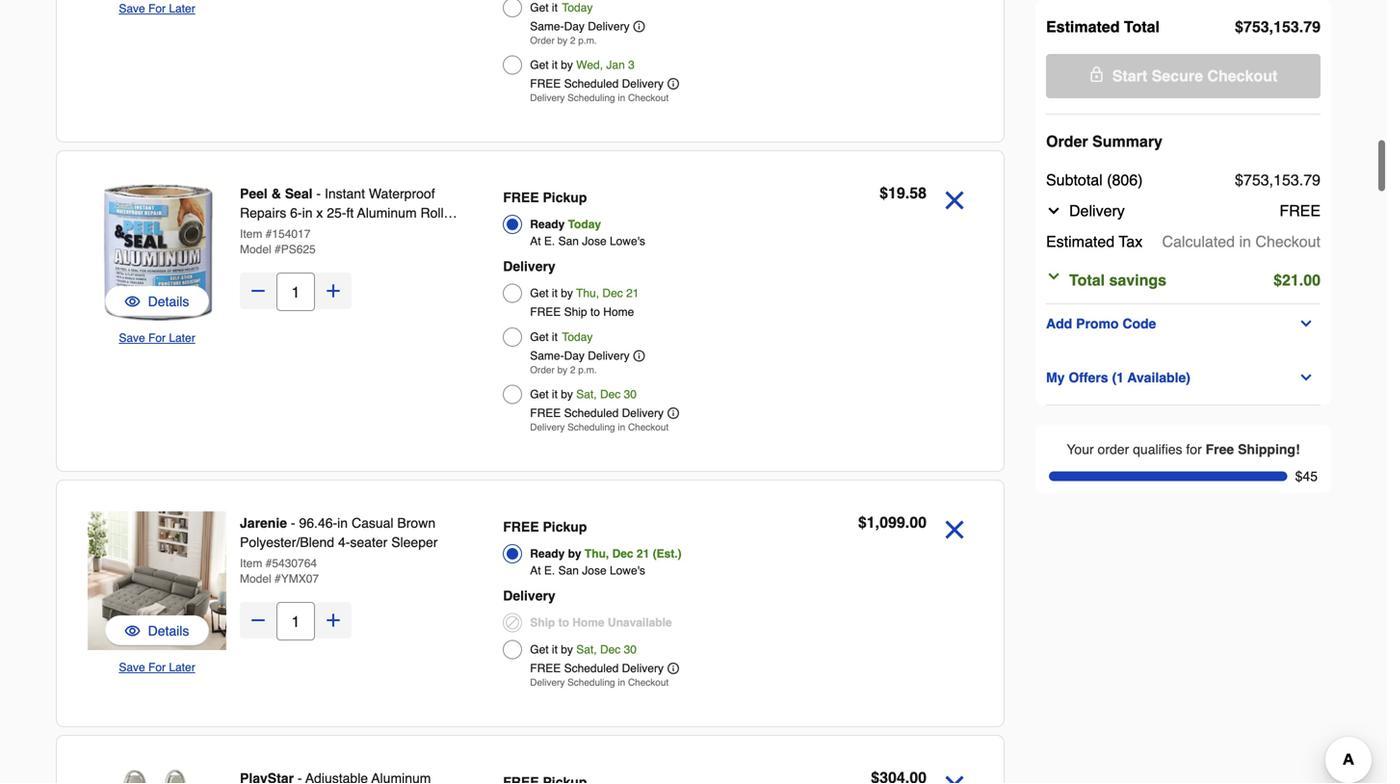Task type: locate. For each thing, give the bounding box(es) containing it.
chevron down image up shipping!
[[1299, 370, 1314, 385]]

(806)
[[1107, 171, 1143, 189]]

0 vertical spatial model
[[240, 243, 271, 256]]

0 vertical spatial remove item image
[[938, 184, 971, 217]]

&
[[271, 186, 281, 201]]

free pickup up ready by thu, dec 21 (est.)
[[503, 519, 587, 535]]

start secure checkout
[[1113, 67, 1278, 85]]

estimated for estimated tax
[[1046, 233, 1115, 251]]

model for $ 1,099 .00
[[240, 572, 271, 586]]

0 vertical spatial details
[[148, 294, 189, 309]]

1 model from the top
[[240, 243, 271, 256]]

2 save for later button from the top
[[119, 329, 195, 348]]

save
[[119, 2, 145, 15], [119, 331, 145, 345], [119, 661, 145, 674]]

1 it from the top
[[552, 1, 558, 14]]

1 vertical spatial at e. san jose lowe's
[[530, 564, 645, 578]]

info image
[[634, 21, 645, 32], [668, 78, 679, 90], [634, 350, 645, 362], [668, 408, 679, 419]]

2 at e. san jose lowe's from the top
[[530, 564, 645, 578]]

- up polyester/blend
[[291, 515, 295, 531]]

details
[[148, 294, 189, 309], [148, 623, 189, 639]]

1 vertical spatial get it by sat, dec 30
[[530, 643, 637, 657]]

- up x
[[316, 186, 321, 201]]

home down get it by thu, dec 21
[[603, 305, 634, 319]]

1 vertical spatial 2
[[570, 365, 576, 376]]

$ 21 .00
[[1274, 271, 1321, 289]]

753,153 for estimated total
[[1244, 18, 1300, 36]]

item left #5430764
[[240, 557, 262, 570]]

1 vertical spatial san
[[558, 564, 579, 578]]

1 pickup from the top
[[543, 190, 587, 205]]

$45
[[1296, 469, 1318, 484]]

3 get from the top
[[530, 287, 549, 300]]

1 horizontal spatial to
[[591, 305, 600, 319]]

get it today
[[530, 1, 593, 14], [530, 330, 593, 344]]

1 delivery scheduling in checkout from the top
[[530, 92, 669, 104]]

same- down free ship to home
[[530, 349, 564, 363]]

2 vertical spatial save for later
[[119, 661, 195, 674]]

e. for $ 1,099 .00
[[544, 564, 555, 578]]

0 vertical spatial 753,153
[[1244, 18, 1300, 36]]

2 minus image from the top
[[249, 611, 268, 630]]

2 option group from the top
[[503, 514, 771, 694]]

day
[[564, 20, 585, 33], [564, 349, 585, 363]]

1 free scheduled delivery from the top
[[530, 77, 664, 91]]

$ left remove item icon
[[858, 514, 867, 531]]

0 vertical spatial free pickup
[[503, 190, 587, 205]]

order
[[1098, 442, 1129, 457]]

sat,
[[576, 388, 597, 401], [576, 643, 597, 657]]

1 vertical spatial ship
[[530, 616, 555, 630]]

day down free ship to home
[[564, 349, 585, 363]]

$ up calculated in checkout
[[1235, 171, 1244, 189]]

model down flashing
[[240, 243, 271, 256]]

2 down free ship to home
[[570, 365, 576, 376]]

stepper number input field with increment and decrement buttons number field down #ymx07
[[277, 602, 315, 641]]

free
[[530, 77, 561, 91], [503, 190, 539, 205], [1280, 202, 1321, 220], [530, 305, 561, 319], [530, 407, 561, 420], [503, 519, 539, 535], [530, 662, 561, 675]]

0 vertical spatial p.m.
[[578, 35, 597, 46]]

2 delivery scheduling in checkout from the top
[[530, 422, 669, 433]]

1 horizontal spatial total
[[1124, 18, 1160, 36]]

2 pickup from the top
[[543, 519, 587, 535]]

#ps625
[[275, 243, 316, 256]]

1 free pickup from the top
[[503, 190, 587, 205]]

calculated in checkout
[[1162, 233, 1321, 251]]

option group
[[503, 184, 771, 438], [503, 514, 771, 694]]

1 vertical spatial at
[[530, 564, 541, 578]]

order up get it by wed, jan 3 on the top
[[530, 35, 555, 46]]

at e. san jose lowe's for $ 1,099 .00
[[530, 564, 645, 578]]

minus image down item #154017 model #ps625
[[249, 281, 268, 301]]

at down ready by thu, dec 21 (est.)
[[530, 564, 541, 578]]

1 scheduling from the top
[[568, 92, 615, 104]]

casual
[[352, 515, 394, 531]]

quickview image
[[125, 292, 140, 311], [125, 621, 140, 641]]

2 $ 753,153 . 79 from the top
[[1235, 171, 1321, 189]]

to down get it by thu, dec 21
[[591, 305, 600, 319]]

3 save for later button from the top
[[119, 658, 195, 677]]

2 79 from the top
[[1304, 171, 1321, 189]]

2 scheduled from the top
[[564, 407, 619, 420]]

1 later from the top
[[169, 2, 195, 15]]

instant waterproof repairs 6-in x 25-ft aluminum roll flashing image
[[88, 182, 226, 321]]

1 vertical spatial .00
[[905, 514, 927, 531]]

1 horizontal spatial chevron down image
[[1299, 370, 1314, 385]]

order by 2 p.m. down free ship to home
[[530, 365, 597, 376]]

0 vertical spatial ready
[[530, 218, 565, 231]]

30 down free ship to home
[[624, 388, 637, 401]]

order up subtotal
[[1046, 132, 1088, 150]]

get it by wed, jan 3
[[530, 58, 635, 72]]

1 vertical spatial order
[[1046, 132, 1088, 150]]

item for $ 19 . 58
[[240, 227, 262, 241]]

1 $ 753,153 . 79 from the top
[[1235, 18, 1321, 36]]

estimated left tax on the right top of page
[[1046, 233, 1115, 251]]

1 quickview image from the top
[[125, 292, 140, 311]]

1 at from the top
[[530, 235, 541, 248]]

0 vertical spatial day
[[564, 20, 585, 33]]

1 79 from the top
[[1304, 18, 1321, 36]]

1 vertical spatial free pickup
[[503, 519, 587, 535]]

0 vertical spatial $ 753,153 . 79
[[1235, 18, 1321, 36]]

0 vertical spatial later
[[169, 2, 195, 15]]

#154017
[[266, 227, 311, 241]]

get it today down free ship to home
[[530, 330, 593, 344]]

$ 753,153 . 79 up calculated in checkout
[[1235, 171, 1321, 189]]

2 order by 2 p.m. from the top
[[530, 365, 597, 376]]

secure image
[[1089, 66, 1105, 82]]

free scheduled delivery
[[530, 77, 664, 91], [530, 407, 664, 420], [530, 662, 664, 675]]

0 vertical spatial same-
[[530, 20, 564, 33]]

0 vertical spatial minus image
[[249, 281, 268, 301]]

qualifies
[[1133, 442, 1183, 457]]

$ 753,153 . 79 up 'start secure checkout'
[[1235, 18, 1321, 36]]

jose down ready by thu, dec 21 (est.)
[[582, 564, 607, 578]]

ship right block icon
[[530, 616, 555, 630]]

estimated
[[1046, 18, 1120, 36], [1046, 233, 1115, 251]]

2 2 from the top
[[570, 365, 576, 376]]

lowe's
[[610, 235, 645, 248], [610, 564, 645, 578]]

2 stepper number input field with increment and decrement buttons number field from the top
[[277, 602, 315, 641]]

item down repairs
[[240, 227, 262, 241]]

x
[[316, 205, 323, 221]]

0 horizontal spatial -
[[291, 515, 295, 531]]

1 estimated from the top
[[1046, 18, 1120, 36]]

1 details from the top
[[148, 294, 189, 309]]

secure
[[1152, 67, 1203, 85]]

1 get from the top
[[530, 1, 549, 14]]

753,153 up calculated in checkout
[[1244, 171, 1300, 189]]

1 vertical spatial save for later
[[119, 331, 195, 345]]

2 item from the top
[[240, 557, 262, 570]]

later
[[169, 2, 195, 15], [169, 331, 195, 345], [169, 661, 195, 674]]

order by 2 p.m.
[[530, 35, 597, 46], [530, 365, 597, 376]]

1 vertical spatial minus image
[[249, 611, 268, 630]]

promo
[[1076, 316, 1119, 331]]

plus image down 4-
[[324, 611, 343, 630]]

total down estimated tax
[[1069, 271, 1105, 289]]

0 vertical spatial option group
[[503, 184, 771, 438]]

1 vertical spatial for
[[148, 331, 166, 345]]

ready up ship to home unavailable
[[530, 547, 565, 561]]

item inside item #5430764 model #ymx07
[[240, 557, 262, 570]]

model for $ 19 . 58
[[240, 243, 271, 256]]

stepper number input field with increment and decrement buttons number field down #ps625 at top left
[[277, 273, 315, 311]]

to right block icon
[[558, 616, 569, 630]]

2 up get it by wed, jan 3 on the top
[[570, 35, 576, 46]]

same-day delivery down free ship to home
[[530, 349, 630, 363]]

1 day from the top
[[564, 20, 585, 33]]

1 vertical spatial to
[[558, 616, 569, 630]]

same- up get it by wed, jan 3 on the top
[[530, 20, 564, 33]]

dec
[[603, 287, 623, 300], [600, 388, 621, 401], [612, 547, 634, 561], [600, 643, 621, 657]]

. for estimated total
[[1300, 18, 1304, 36]]

0 vertical spatial for
[[148, 2, 166, 15]]

1 vertical spatial jose
[[582, 564, 607, 578]]

save for later for $ 19 . 58
[[119, 331, 195, 345]]

1 vertical spatial order by 2 p.m.
[[530, 365, 597, 376]]

unavailable
[[608, 616, 672, 630]]

1 scheduled from the top
[[564, 77, 619, 91]]

1 vertical spatial save
[[119, 331, 145, 345]]

1 vertical spatial free scheduled delivery
[[530, 407, 664, 420]]

Stepper number input field with increment and decrement buttons number field
[[277, 273, 315, 311], [277, 602, 315, 641]]

model inside item #154017 model #ps625
[[240, 243, 271, 256]]

1 vertical spatial chevron down image
[[1299, 316, 1314, 331]]

1 option group from the top
[[503, 184, 771, 438]]

plus image down the 25-
[[324, 281, 343, 301]]

order down free ship to home
[[530, 365, 555, 376]]

(1
[[1112, 370, 1124, 385]]

later for $ 19 . 58
[[169, 331, 195, 345]]

item
[[240, 227, 262, 241], [240, 557, 262, 570]]

1 lowe's from the top
[[610, 235, 645, 248]]

1 for from the top
[[148, 2, 166, 15]]

1 vertical spatial 753,153
[[1244, 171, 1300, 189]]

2 p.m. from the top
[[578, 365, 597, 376]]

.
[[1300, 18, 1304, 36], [1300, 171, 1304, 189], [905, 184, 910, 202]]

30 down unavailable
[[624, 643, 637, 657]]

1 vertical spatial plus image
[[324, 611, 343, 630]]

minus image for 2nd plus image from the bottom
[[249, 281, 268, 301]]

san down ready by thu, dec 21 (est.)
[[558, 564, 579, 578]]

day up get it by wed, jan 3 on the top
[[564, 20, 585, 33]]

home left unavailable
[[573, 616, 605, 630]]

1 vertical spatial estimated
[[1046, 233, 1115, 251]]

ready up get it by thu, dec 21
[[530, 218, 565, 231]]

0 vertical spatial sat,
[[576, 388, 597, 401]]

quickview image for $ 19 . 58
[[125, 292, 140, 311]]

san down ready today
[[558, 235, 579, 248]]

0 vertical spatial stepper number input field with increment and decrement buttons number field
[[277, 273, 315, 311]]

ready for $ 19 . 58
[[530, 218, 565, 231]]

remove item image
[[938, 184, 971, 217], [938, 769, 971, 783]]

2 at from the top
[[530, 564, 541, 578]]

1 30 from the top
[[624, 388, 637, 401]]

-
[[316, 186, 321, 201], [291, 515, 295, 531]]

free pickup for $ 1,099 .00
[[503, 519, 587, 535]]

get it by sat, dec 30 down free ship to home
[[530, 388, 637, 401]]

stepper number input field with increment and decrement buttons number field for 2nd plus image from the bottom minus image
[[277, 273, 315, 311]]

3 save for later from the top
[[119, 661, 195, 674]]

1 vertical spatial save for later button
[[119, 329, 195, 348]]

details for $ 1,099 .00
[[148, 623, 189, 639]]

save for $ 19 . 58
[[119, 331, 145, 345]]

chevron down image up add
[[1046, 269, 1062, 284]]

code
[[1123, 316, 1157, 331]]

item inside item #154017 model #ps625
[[240, 227, 262, 241]]

0 vertical spatial today
[[562, 1, 593, 14]]

2 model from the top
[[240, 572, 271, 586]]

estimated for estimated total
[[1046, 18, 1120, 36]]

order
[[530, 35, 555, 46], [1046, 132, 1088, 150], [530, 365, 555, 376]]

0 vertical spatial e.
[[544, 235, 555, 248]]

0 vertical spatial free scheduled delivery
[[530, 77, 664, 91]]

2 vertical spatial save for later button
[[119, 658, 195, 677]]

thu,
[[576, 287, 599, 300], [585, 547, 609, 561]]

3
[[628, 58, 635, 72]]

1 vertical spatial item
[[240, 557, 262, 570]]

96.46-in casual brown polyester/blend 4-seater sleeper image
[[88, 512, 226, 650]]

$ 753,153 . 79
[[1235, 18, 1321, 36], [1235, 171, 1321, 189]]

today
[[562, 1, 593, 14], [568, 218, 601, 231], [562, 330, 593, 344]]

delivery scheduling in checkout
[[530, 92, 669, 104], [530, 422, 669, 433], [530, 677, 669, 688]]

same-day delivery
[[530, 20, 630, 33], [530, 349, 630, 363]]

2 lowe's from the top
[[610, 564, 645, 578]]

0 vertical spatial item
[[240, 227, 262, 241]]

1 vertical spatial details
[[148, 623, 189, 639]]

1 vertical spatial remove item image
[[938, 769, 971, 783]]

1 vertical spatial later
[[169, 331, 195, 345]]

2 for from the top
[[148, 331, 166, 345]]

0 vertical spatial chevron down image
[[1046, 269, 1062, 284]]

2 quickview image from the top
[[125, 621, 140, 641]]

chevron down image down subtotal
[[1046, 203, 1062, 219]]

chevron down image
[[1046, 203, 1062, 219], [1299, 316, 1314, 331]]

at e. san jose lowe's down ready by thu, dec 21 (est.)
[[530, 564, 645, 578]]

2 save from the top
[[119, 331, 145, 345]]

at
[[530, 235, 541, 248], [530, 564, 541, 578]]

2 jose from the top
[[582, 564, 607, 578]]

0 vertical spatial plus image
[[324, 281, 343, 301]]

3 it from the top
[[552, 287, 558, 300]]

1 vertical spatial option group
[[503, 514, 771, 694]]

home
[[603, 305, 634, 319], [573, 616, 605, 630]]

stepper number input field with increment and decrement buttons number field for minus image corresponding to 2nd plus image from the top
[[277, 602, 315, 641]]

0 vertical spatial quickview image
[[125, 292, 140, 311]]

available)
[[1128, 370, 1191, 385]]

1 vertical spatial $ 753,153 . 79
[[1235, 171, 1321, 189]]

1 remove item image from the top
[[938, 184, 971, 217]]

e. for $ 19 . 58
[[544, 235, 555, 248]]

6 get from the top
[[530, 643, 549, 657]]

.00 left remove item icon
[[905, 514, 927, 531]]

model down #5430764
[[240, 572, 271, 586]]

1 item from the top
[[240, 227, 262, 241]]

3 save from the top
[[119, 661, 145, 674]]

get it today up get it by wed, jan 3 on the top
[[530, 1, 593, 14]]

for for $ 19 . 58
[[148, 331, 166, 345]]

1 vertical spatial 79
[[1304, 171, 1321, 189]]

0 vertical spatial ship
[[564, 305, 587, 319]]

jose
[[582, 235, 607, 248], [582, 564, 607, 578]]

0 vertical spatial estimated
[[1046, 18, 1120, 36]]

jarenie -
[[240, 515, 299, 531]]

0 horizontal spatial total
[[1069, 271, 1105, 289]]

1 get it today from the top
[[530, 1, 593, 14]]

get
[[530, 1, 549, 14], [530, 58, 549, 72], [530, 287, 549, 300], [530, 330, 549, 344], [530, 388, 549, 401], [530, 643, 549, 657]]

plus image
[[324, 281, 343, 301], [324, 611, 343, 630]]

5 it from the top
[[552, 388, 558, 401]]

peel & seal -
[[240, 186, 325, 201]]

today up get it by thu, dec 21
[[568, 218, 601, 231]]

it
[[552, 1, 558, 14], [552, 58, 558, 72], [552, 287, 558, 300], [552, 330, 558, 344], [552, 388, 558, 401], [552, 643, 558, 657]]

0 vertical spatial same-day delivery
[[530, 20, 630, 33]]

details button
[[105, 286, 209, 317], [125, 292, 189, 311], [105, 616, 209, 647], [125, 621, 189, 641]]

2 free scheduled delivery from the top
[[530, 407, 664, 420]]

pickup up ready today
[[543, 190, 587, 205]]

5 get from the top
[[530, 388, 549, 401]]

add
[[1046, 316, 1073, 331]]

2 vertical spatial scheduled
[[564, 662, 619, 675]]

2 e. from the top
[[544, 564, 555, 578]]

. for subtotal (806)
[[1300, 171, 1304, 189]]

2 vertical spatial today
[[562, 330, 593, 344]]

1 vertical spatial stepper number input field with increment and decrement buttons number field
[[277, 602, 315, 641]]

0 horizontal spatial to
[[558, 616, 569, 630]]

item #154017 model #ps625
[[240, 227, 316, 256]]

1 jose from the top
[[582, 235, 607, 248]]

2 ready from the top
[[530, 547, 565, 561]]

1 vertical spatial sat,
[[576, 643, 597, 657]]

delivery
[[588, 20, 630, 33], [622, 77, 664, 91], [530, 92, 565, 104], [1069, 202, 1125, 220], [503, 259, 556, 274], [588, 349, 630, 363], [622, 407, 664, 420], [530, 422, 565, 433], [503, 588, 556, 604], [622, 662, 664, 675], [530, 677, 565, 688]]

2 30 from the top
[[624, 643, 637, 657]]

2
[[570, 35, 576, 46], [570, 365, 576, 376]]

2 vertical spatial order
[[530, 365, 555, 376]]

minus image
[[249, 281, 268, 301], [249, 611, 268, 630]]

in inside instant waterproof repairs 6-in x 25-ft aluminum roll flashing
[[302, 205, 313, 221]]

2 san from the top
[[558, 564, 579, 578]]

e.
[[544, 235, 555, 248], [544, 564, 555, 578]]

1 vertical spatial pickup
[[543, 519, 587, 535]]

19
[[888, 184, 905, 202]]

ship down get it by thu, dec 21
[[564, 305, 587, 319]]

1 vertical spatial scheduled
[[564, 407, 619, 420]]

0 vertical spatial jose
[[582, 235, 607, 248]]

1 vertical spatial scheduling
[[568, 422, 615, 433]]

1 753,153 from the top
[[1244, 18, 1300, 36]]

.00 down calculated in checkout
[[1300, 271, 1321, 289]]

0 vertical spatial save
[[119, 2, 145, 15]]

p.m. down free ship to home
[[578, 365, 597, 376]]

0 horizontal spatial chevron down image
[[1046, 269, 1062, 284]]

peel
[[240, 186, 268, 201]]

today up get it by wed, jan 3 on the top
[[562, 1, 593, 14]]

2 vertical spatial delivery scheduling in checkout
[[530, 677, 669, 688]]

0 horizontal spatial .00
[[905, 514, 927, 531]]

2 vertical spatial later
[[169, 661, 195, 674]]

jose down ready today
[[582, 235, 607, 248]]

3 for from the top
[[148, 661, 166, 674]]

753,153
[[1244, 18, 1300, 36], [1244, 171, 1300, 189]]

total up start
[[1124, 18, 1160, 36]]

1 vertical spatial quickview image
[[125, 621, 140, 641]]

79
[[1304, 18, 1321, 36], [1304, 171, 1321, 189]]

1 vertical spatial ready
[[530, 547, 565, 561]]

save for later button
[[119, 0, 195, 18], [119, 329, 195, 348], [119, 658, 195, 677]]

1 stepper number input field with increment and decrement buttons number field from the top
[[277, 273, 315, 311]]

lowe's up get it by thu, dec 21
[[610, 235, 645, 248]]

today down free ship to home
[[562, 330, 593, 344]]

1 at e. san jose lowe's from the top
[[530, 235, 645, 248]]

2 details from the top
[[148, 623, 189, 639]]

estimated tax
[[1046, 233, 1143, 251]]

sat, down free ship to home
[[576, 388, 597, 401]]

lowe's for $ 1,099 .00
[[610, 564, 645, 578]]

sat, down ship to home unavailable
[[576, 643, 597, 657]]

e. down ready by thu, dec 21 (est.)
[[544, 564, 555, 578]]

minus image down item #5430764 model #ymx07
[[249, 611, 268, 630]]

free pickup
[[503, 190, 587, 205], [503, 519, 587, 535]]

1 e. from the top
[[544, 235, 555, 248]]

$ down calculated in checkout
[[1274, 271, 1282, 289]]

1 vertical spatial model
[[240, 572, 271, 586]]

3 later from the top
[[169, 661, 195, 674]]

same-day delivery up get it by wed, jan 3 on the top
[[530, 20, 630, 33]]

get it by sat, dec 30 down ship to home unavailable
[[530, 643, 637, 657]]

1 minus image from the top
[[249, 281, 268, 301]]

1 horizontal spatial -
[[316, 186, 321, 201]]

get it by sat, dec 30
[[530, 388, 637, 401], [530, 643, 637, 657]]

at e. san jose lowe's down ready today
[[530, 235, 645, 248]]

753,153 for subtotal (806)
[[1244, 171, 1300, 189]]

estimated up secure image
[[1046, 18, 1120, 36]]

0 vertical spatial lowe's
[[610, 235, 645, 248]]

2 753,153 from the top
[[1244, 171, 1300, 189]]

start
[[1113, 67, 1148, 85]]

subtotal (806)
[[1046, 171, 1143, 189]]

chevron down image down $ 21 .00
[[1299, 316, 1314, 331]]

thu, up free ship to home
[[576, 287, 599, 300]]

1 ready from the top
[[530, 218, 565, 231]]

scheduled
[[564, 77, 619, 91], [564, 407, 619, 420], [564, 662, 619, 675]]

1 vertical spatial e.
[[544, 564, 555, 578]]

free pickup up ready today
[[503, 190, 587, 205]]

pickup
[[543, 190, 587, 205], [543, 519, 587, 535]]

0 vertical spatial save for later
[[119, 2, 195, 15]]

ready for $ 1,099 .00
[[530, 547, 565, 561]]

21
[[1282, 271, 1300, 289], [626, 287, 639, 300], [637, 547, 650, 561]]

model inside item #5430764 model #ymx07
[[240, 572, 271, 586]]

1 vertical spatial lowe's
[[610, 564, 645, 578]]

.00
[[1300, 271, 1321, 289], [905, 514, 927, 531]]

0 vertical spatial -
[[316, 186, 321, 201]]

order by 2 p.m. up get it by wed, jan 3 on the top
[[530, 35, 597, 46]]

save for $ 1,099 .00
[[119, 661, 145, 674]]

1 san from the top
[[558, 235, 579, 248]]

pickup up ready by thu, dec 21 (est.)
[[543, 519, 587, 535]]

thu, up ship to home unavailable
[[585, 547, 609, 561]]

30
[[624, 388, 637, 401], [624, 643, 637, 657]]

my offers (1 available) link
[[1046, 366, 1321, 389]]

1 save from the top
[[119, 2, 145, 15]]

1 vertical spatial same-
[[530, 349, 564, 363]]

at e. san jose lowe's for $ 19 . 58
[[530, 235, 645, 248]]

dec up free ship to home
[[603, 287, 623, 300]]

2 free pickup from the top
[[503, 519, 587, 535]]

0 vertical spatial scheduled
[[564, 77, 619, 91]]

$ 1,099 .00
[[858, 514, 927, 531]]

p.m. up wed, on the top of page
[[578, 35, 597, 46]]

to
[[591, 305, 600, 319], [558, 616, 569, 630]]

at down ready today
[[530, 235, 541, 248]]

e. down ready today
[[544, 235, 555, 248]]

1 order by 2 p.m. from the top
[[530, 35, 597, 46]]

2 estimated from the top
[[1046, 233, 1115, 251]]

2 save for later from the top
[[119, 331, 195, 345]]

item #5430764 model #ymx07
[[240, 557, 319, 586]]

for
[[148, 2, 166, 15], [148, 331, 166, 345], [148, 661, 166, 674]]

0 vertical spatial get it today
[[530, 1, 593, 14]]

0 vertical spatial get it by sat, dec 30
[[530, 388, 637, 401]]

0 vertical spatial at
[[530, 235, 541, 248]]

0 vertical spatial 30
[[624, 388, 637, 401]]

chevron down image
[[1046, 269, 1062, 284], [1299, 370, 1314, 385]]

753,153 up 'start secure checkout'
[[1244, 18, 1300, 36]]

$
[[1235, 18, 1244, 36], [1235, 171, 1244, 189], [880, 184, 888, 202], [1274, 271, 1282, 289], [858, 514, 867, 531]]

lowe's down ready by thu, dec 21 (est.)
[[610, 564, 645, 578]]

1 sat, from the top
[[576, 388, 597, 401]]



Task type: describe. For each thing, give the bounding box(es) containing it.
pickup for $ 19 . 58
[[543, 190, 587, 205]]

offers
[[1069, 370, 1109, 385]]

add promo code link
[[1046, 312, 1321, 335]]

2 get it by sat, dec 30 from the top
[[530, 643, 637, 657]]

#5430764
[[266, 557, 317, 570]]

my offers (1 available)
[[1046, 370, 1191, 385]]

instant
[[325, 186, 365, 201]]

4 it from the top
[[552, 330, 558, 344]]

$ 19 . 58
[[880, 184, 927, 202]]

dec down ship to home unavailable
[[600, 643, 621, 657]]

3 scheduled from the top
[[564, 662, 619, 675]]

.00 for $ 1,099 .00
[[905, 514, 927, 531]]

#ymx07
[[275, 572, 319, 586]]

seater
[[350, 535, 388, 550]]

info image
[[668, 663, 679, 674]]

58
[[910, 184, 927, 202]]

$ 753,153 . 79 for total
[[1235, 18, 1321, 36]]

21 left (est.)
[[637, 547, 650, 561]]

quickview image for $ 1,099 .00
[[125, 621, 140, 641]]

jan
[[606, 58, 625, 72]]

at for $ 1,099 .00
[[530, 564, 541, 578]]

0 horizontal spatial chevron down image
[[1046, 203, 1062, 219]]

21 up free ship to home
[[626, 287, 639, 300]]

savings
[[1109, 271, 1167, 289]]

1 vertical spatial -
[[291, 515, 295, 531]]

21 down calculated in checkout
[[1282, 271, 1300, 289]]

96.46-in casual brown polyester/blend 4-seater sleeper
[[240, 515, 438, 550]]

checkout inside button
[[1208, 67, 1278, 85]]

1 save for later button from the top
[[119, 0, 195, 18]]

option group for $ 19 . 58
[[503, 184, 771, 438]]

your
[[1067, 442, 1094, 457]]

ready today
[[530, 218, 601, 231]]

estimated total
[[1046, 18, 1160, 36]]

for
[[1186, 442, 1202, 457]]

$ 753,153 . 79 for (806)
[[1235, 171, 1321, 189]]

1 vertical spatial total
[[1069, 271, 1105, 289]]

jose for $ 1,099 .00
[[582, 564, 607, 578]]

free ship to home
[[530, 305, 634, 319]]

start secure checkout button
[[1046, 54, 1321, 98]]

2 get it today from the top
[[530, 330, 593, 344]]

at for $ 19 . 58
[[530, 235, 541, 248]]

free pickup for $ 19 . 58
[[503, 190, 587, 205]]

pickup for $ 1,099 .00
[[543, 519, 587, 535]]

3 free scheduled delivery from the top
[[530, 662, 664, 675]]

2 get from the top
[[530, 58, 549, 72]]

san for $ 1,099 .00
[[558, 564, 579, 578]]

later for $ 1,099 .00
[[169, 661, 195, 674]]

subtotal
[[1046, 171, 1103, 189]]

get it by thu, dec 21
[[530, 287, 639, 300]]

repairs
[[240, 205, 286, 221]]

brown
[[397, 515, 436, 531]]

option group for $ 1,099 .00
[[503, 514, 771, 694]]

ship to home unavailable
[[530, 616, 672, 630]]

1 same- from the top
[[530, 20, 564, 33]]

jarenie
[[240, 515, 287, 531]]

order summary
[[1046, 132, 1163, 150]]

minus image for 2nd plus image from the top
[[249, 611, 268, 630]]

6 it from the top
[[552, 643, 558, 657]]

(est.)
[[653, 547, 682, 561]]

dec down free ship to home
[[600, 388, 621, 401]]

0 vertical spatial order
[[530, 35, 555, 46]]

.00 for $ 21 .00
[[1300, 271, 1321, 289]]

79 for subtotal (806)
[[1304, 171, 1321, 189]]

ready by thu, dec 21 (est.)
[[530, 547, 682, 561]]

2 day from the top
[[564, 349, 585, 363]]

96.46-
[[299, 515, 337, 531]]

1 plus image from the top
[[324, 281, 343, 301]]

san for $ 19 . 58
[[558, 235, 579, 248]]

waterproof
[[369, 186, 435, 201]]

3 scheduling from the top
[[568, 677, 615, 688]]

1 vertical spatial thu,
[[585, 547, 609, 561]]

1,099
[[867, 514, 905, 531]]

instant waterproof repairs 6-in x 25-ft aluminum roll flashing
[[240, 186, 444, 240]]

chevron down image inside add promo code link
[[1299, 316, 1314, 331]]

add promo code
[[1046, 316, 1157, 331]]

2 it from the top
[[552, 58, 558, 72]]

roll
[[421, 205, 444, 221]]

1 vertical spatial home
[[573, 616, 605, 630]]

shipping!
[[1238, 442, 1300, 457]]

summary
[[1093, 132, 1163, 150]]

3 delivery scheduling in checkout from the top
[[530, 677, 669, 688]]

polyester/blend
[[240, 535, 334, 550]]

1 vertical spatial today
[[568, 218, 601, 231]]

1 get it by sat, dec 30 from the top
[[530, 388, 637, 401]]

lowe's for $ 19 . 58
[[610, 235, 645, 248]]

2 same- from the top
[[530, 349, 564, 363]]

1 same-day delivery from the top
[[530, 20, 630, 33]]

wed,
[[576, 58, 603, 72]]

0 vertical spatial to
[[591, 305, 600, 319]]

79 for estimated total
[[1304, 18, 1321, 36]]

details for $ 19 . 58
[[148, 294, 189, 309]]

my
[[1046, 370, 1065, 385]]

sleeper
[[391, 535, 438, 550]]

$ up 'start secure checkout'
[[1235, 18, 1244, 36]]

1 p.m. from the top
[[578, 35, 597, 46]]

save for later button for $ 19 . 58
[[119, 329, 195, 348]]

block image
[[503, 613, 522, 633]]

0 vertical spatial thu,
[[576, 287, 599, 300]]

flashing
[[240, 224, 291, 240]]

chevron down image inside my offers (1 available) link
[[1299, 370, 1314, 385]]

2 remove item image from the top
[[938, 769, 971, 783]]

4-
[[338, 535, 350, 550]]

2 plus image from the top
[[324, 611, 343, 630]]

calculated
[[1162, 233, 1235, 251]]

2 sat, from the top
[[576, 643, 597, 657]]

ft
[[346, 205, 354, 221]]

jose for $ 19 . 58
[[582, 235, 607, 248]]

in inside '96.46-in casual brown polyester/blend 4-seater sleeper'
[[337, 515, 348, 531]]

2 same-day delivery from the top
[[530, 349, 630, 363]]

0 horizontal spatial ship
[[530, 616, 555, 630]]

adjustable aluminum dock ladder - 36-47 in length, 20 in wide opening - easy to install, rust-free, 350 lb weight rating image
[[88, 767, 226, 783]]

aluminum
[[357, 205, 417, 221]]

free
[[1206, 442, 1234, 457]]

save for later for $ 1,099 .00
[[119, 661, 195, 674]]

1 save for later from the top
[[119, 2, 195, 15]]

your order qualifies for free shipping!
[[1067, 442, 1300, 457]]

4 get from the top
[[530, 330, 549, 344]]

6-
[[290, 205, 302, 221]]

dec left (est.)
[[612, 547, 634, 561]]

save for later button for $ 1,099 .00
[[119, 658, 195, 677]]

1 2 from the top
[[570, 35, 576, 46]]

seal
[[285, 186, 313, 201]]

0 vertical spatial total
[[1124, 18, 1160, 36]]

tax
[[1119, 233, 1143, 251]]

total savings
[[1069, 271, 1167, 289]]

2 scheduling from the top
[[568, 422, 615, 433]]

0 vertical spatial home
[[603, 305, 634, 319]]

remove item image
[[938, 514, 971, 546]]

for for $ 1,099 .00
[[148, 661, 166, 674]]

$ left 58
[[880, 184, 888, 202]]

item for $ 1,099 .00
[[240, 557, 262, 570]]

25-
[[327, 205, 346, 221]]



Task type: vqa. For each thing, say whether or not it's contained in the screenshot.
Carpet Measurement Calculator
no



